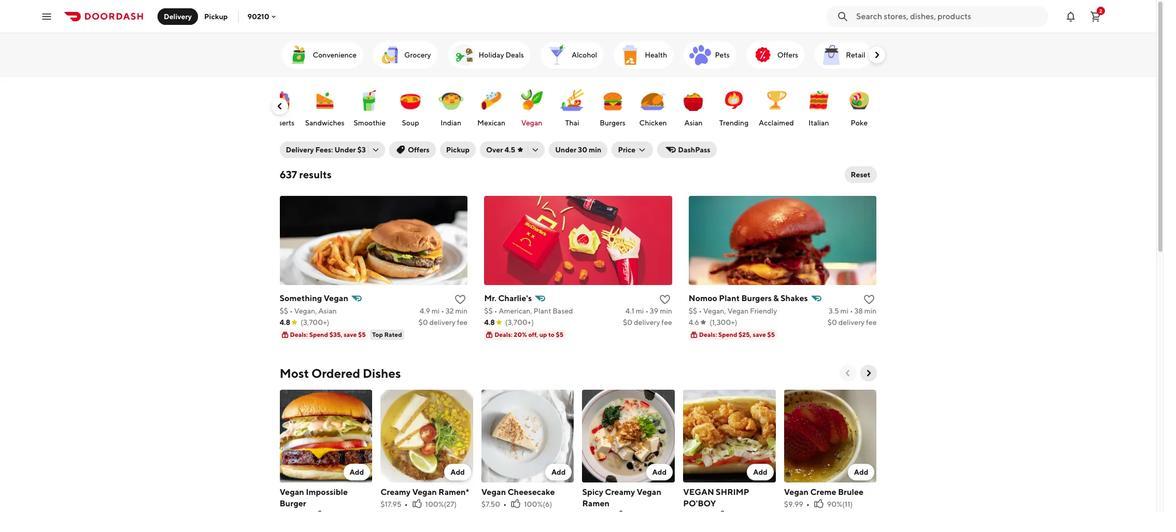 Task type: describe. For each thing, give the bounding box(es) containing it.
italian
[[809, 119, 830, 127]]

pickup for rightmost pickup button
[[446, 146, 470, 154]]

• for $17.95 •
[[405, 500, 408, 509]]

4.8 for something vegan
[[280, 318, 290, 327]]

delivery for nomoo plant burgers & shakes
[[839, 318, 865, 327]]

Store search: begin typing to search for stores available on DoorDash text field
[[857, 11, 1042, 22]]

pets image
[[688, 43, 713, 67]]

health link
[[614, 41, 674, 68]]

grocery link
[[373, 41, 437, 68]]

add for vegan cheesecake
[[552, 468, 566, 476]]

2 add from the left
[[451, 468, 465, 476]]

1 deals: from the left
[[290, 331, 308, 339]]

4.9 mi • 32 min
[[420, 307, 468, 315]]

off,
[[529, 331, 538, 339]]

(3,700+) for vegan
[[301, 318, 329, 327]]

deals: for nomoo plant burgers & shakes
[[699, 331, 717, 339]]

spend for $35,
[[309, 331, 328, 339]]

mi for mr. charlie's
[[636, 307, 644, 315]]

open menu image
[[40, 10, 53, 23]]

previous button of carousel image
[[843, 368, 853, 379]]

friendly
[[750, 307, 778, 315]]

100%(6)
[[524, 500, 552, 509]]

price button
[[612, 142, 654, 158]]

vegan inside vegan impossible burger
[[280, 487, 304, 497]]

desserts
[[266, 119, 295, 127]]

1 vertical spatial plant
[[534, 307, 551, 315]]

results
[[299, 169, 332, 180]]

creamy inside spicy creamy vegan ramen
[[605, 487, 635, 497]]

ordered
[[312, 366, 360, 381]]

0 vertical spatial pickup button
[[198, 8, 234, 25]]

delivery fees: under $3
[[286, 146, 366, 154]]

• left 32
[[441, 307, 444, 315]]

offers inside the offers button
[[408, 146, 430, 154]]

1 creamy from the left
[[381, 487, 411, 497]]

convenience link
[[282, 41, 363, 68]]

alcohol
[[572, 51, 598, 59]]

nomoo plant burgers & shakes
[[689, 294, 808, 303]]

min for nomoo plant burgers & shakes
[[865, 307, 877, 315]]

click to add this store to your saved list image for something vegan
[[454, 294, 467, 306]]

$5 for deals: spend $25, save $5
[[768, 331, 775, 339]]

3.5 mi • 38 min
[[829, 307, 877, 315]]

39
[[650, 307, 659, 315]]

• for $9.99 •
[[807, 500, 810, 509]]

offers button
[[389, 142, 436, 158]]

holiday deals link
[[448, 41, 530, 68]]

$7.50
[[482, 500, 501, 509]]

mr. charlie's
[[484, 294, 532, 303]]

$17.95
[[381, 500, 402, 509]]

637
[[280, 169, 297, 180]]

ramen
[[583, 499, 610, 509]]

charlie's
[[498, 294, 532, 303]]

convenience image
[[286, 43, 311, 67]]

min for mr. charlie's
[[660, 307, 672, 315]]

spicy creamy vegan ramen
[[583, 487, 662, 509]]

&
[[774, 294, 779, 303]]

over 4.5
[[486, 146, 516, 154]]

• for $7.50 •
[[504, 500, 507, 509]]

$9.99 •
[[784, 500, 810, 509]]

$9.99
[[784, 500, 804, 509]]

vegan creme brulee
[[784, 487, 864, 497]]

• for $$ • american, plant based
[[494, 307, 498, 315]]

reset button
[[845, 166, 877, 183]]

• for $$ • vegan, vegan friendly
[[699, 307, 702, 315]]

$3
[[358, 146, 366, 154]]

deals: spend $35, save $5
[[290, 331, 366, 339]]

smoothie
[[354, 119, 386, 127]]

4.9
[[420, 307, 430, 315]]

deals
[[506, 51, 524, 59]]

based
[[553, 307, 573, 315]]

under 30 min
[[555, 146, 602, 154]]

$7.50 •
[[482, 500, 507, 509]]

sandwiches
[[305, 119, 345, 127]]

$​0 for something vegan
[[419, 318, 428, 327]]

next button of carousel image
[[864, 368, 874, 379]]

acclaimed
[[759, 119, 794, 127]]

$​0 delivery fee for something vegan
[[419, 318, 468, 327]]

mi for something vegan
[[432, 307, 440, 315]]

pickup for the topmost pickup button
[[204, 12, 228, 20]]

fees:
[[316, 146, 333, 154]]

holiday deals
[[479, 51, 524, 59]]

shakes
[[781, 294, 808, 303]]

offers inside offers link
[[778, 51, 799, 59]]

up
[[540, 331, 547, 339]]

something vegan
[[280, 294, 348, 303]]

american,
[[499, 307, 532, 315]]

$​0 for nomoo plant burgers & shakes
[[828, 318, 837, 327]]

• left 38
[[850, 307, 853, 315]]

reset
[[851, 171, 871, 179]]

vegan, for nomoo
[[704, 307, 726, 315]]

indian
[[441, 119, 462, 127]]

nomoo
[[689, 294, 718, 303]]

fee for mr. charlie's
[[662, 318, 672, 327]]

$$ • vegan, vegan friendly
[[689, 307, 778, 315]]

100%(27)
[[426, 500, 457, 509]]

under inside under 30 min 'button'
[[555, 146, 577, 154]]

vegan
[[684, 487, 715, 497]]

0 vertical spatial plant
[[719, 294, 740, 303]]

add for vegan shrimp po'boy
[[754, 468, 768, 476]]

previous button of carousel image
[[275, 101, 285, 111]]

cheesecake
[[508, 487, 555, 497]]

0 horizontal spatial asian
[[319, 307, 337, 315]]

pets link
[[684, 41, 736, 68]]

$$ • vegan, asian
[[280, 307, 337, 315]]

delivery for delivery fees: under $3
[[286, 146, 314, 154]]

vegan, for something
[[294, 307, 317, 315]]

poke
[[851, 119, 868, 127]]

something
[[280, 294, 322, 303]]

save for $25,
[[753, 331, 766, 339]]

over 4.5 button
[[480, 142, 545, 158]]

shrimp
[[716, 487, 750, 497]]

4.1 mi • 39 min
[[626, 307, 672, 315]]

(3,700+) for charlie's
[[505, 318, 534, 327]]

32
[[446, 307, 454, 315]]

mexican
[[478, 119, 506, 127]]

acclaimed link
[[757, 82, 796, 130]]

creme
[[811, 487, 837, 497]]

min inside under 30 min 'button'
[[589, 146, 602, 154]]

$​0 delivery fee for mr. charlie's
[[623, 318, 672, 327]]

4.5
[[505, 146, 516, 154]]

vegan inside spicy creamy vegan ramen
[[637, 487, 662, 497]]

holiday deals image
[[452, 43, 477, 67]]

retail
[[846, 51, 866, 59]]

2
[[1100, 8, 1103, 14]]

add for spicy creamy vegan ramen
[[653, 468, 667, 476]]

1 vertical spatial burgers
[[742, 294, 772, 303]]

click to add this store to your saved list image
[[864, 294, 876, 306]]

creamy vegan ramen*
[[381, 487, 469, 497]]

4.6
[[689, 318, 700, 327]]

price
[[618, 146, 636, 154]]



Task type: locate. For each thing, give the bounding box(es) containing it.
2 horizontal spatial $​0
[[828, 318, 837, 327]]

4.1
[[626, 307, 635, 315]]

mi for nomoo plant burgers & shakes
[[841, 307, 849, 315]]

vegan up $9.99 •
[[784, 487, 809, 497]]

• down something
[[290, 307, 293, 315]]

vegan up $$ • vegan, asian
[[324, 294, 348, 303]]

0 vertical spatial burgers
[[600, 119, 626, 127]]

deals: down $$ • vegan, asian
[[290, 331, 308, 339]]

$5 for deals: spend $35, save $5
[[358, 331, 366, 339]]

2 $​0 from the left
[[623, 318, 633, 327]]

vegan,
[[294, 307, 317, 315], [704, 307, 726, 315]]

vegan
[[522, 119, 543, 127], [324, 294, 348, 303], [728, 307, 749, 315], [280, 487, 304, 497], [412, 487, 437, 497], [482, 487, 506, 497], [637, 487, 662, 497], [784, 487, 809, 497]]

• right $17.95
[[405, 500, 408, 509]]

$​0 down the '4.9'
[[419, 318, 428, 327]]

plant left "based"
[[534, 307, 551, 315]]

2 spend from the left
[[719, 331, 738, 339]]

$25,
[[739, 331, 752, 339]]

min for something vegan
[[456, 307, 468, 315]]

1 4.8 from the left
[[280, 318, 290, 327]]

2 horizontal spatial $5
[[768, 331, 775, 339]]

2 horizontal spatial mi
[[841, 307, 849, 315]]

(3,700+) down american,
[[505, 318, 534, 327]]

spicy
[[583, 487, 604, 497]]

fee down 4.1 mi • 39 min
[[662, 318, 672, 327]]

3 add from the left
[[552, 468, 566, 476]]

click to add this store to your saved list image
[[454, 294, 467, 306], [659, 294, 671, 306]]

mi
[[432, 307, 440, 315], [636, 307, 644, 315], [841, 307, 849, 315]]

0 horizontal spatial fee
[[457, 318, 468, 327]]

top
[[372, 331, 383, 339]]

1 horizontal spatial vegan,
[[704, 307, 726, 315]]

2 fee from the left
[[662, 318, 672, 327]]

save right $35,
[[344, 331, 357, 339]]

1 $​0 from the left
[[419, 318, 428, 327]]

save for $35,
[[344, 331, 357, 339]]

0 horizontal spatial click to add this store to your saved list image
[[454, 294, 467, 306]]

spend left $35,
[[309, 331, 328, 339]]

(1,300+)
[[710, 318, 738, 327]]

dishes
[[363, 366, 401, 381]]

30
[[578, 146, 588, 154]]

$$ up 4.6
[[689, 307, 698, 315]]

click to add this store to your saved list image for mr. charlie's
[[659, 294, 671, 306]]

637 results
[[280, 169, 332, 180]]

vegan shrimp po'boy
[[684, 487, 750, 509]]

2 $​0 delivery fee from the left
[[623, 318, 672, 327]]

0 vertical spatial asian
[[685, 119, 703, 127]]

1 vertical spatial asian
[[319, 307, 337, 315]]

$​0 delivery fee down 3.5 mi • 38 min
[[828, 318, 877, 327]]

vegan left vegan
[[637, 487, 662, 497]]

mi right the '4.9'
[[432, 307, 440, 315]]

$35,
[[330, 331, 343, 339]]

2 vegan, from the left
[[704, 307, 726, 315]]

save
[[344, 331, 357, 339], [753, 331, 766, 339]]

trending
[[720, 119, 749, 127]]

to
[[549, 331, 555, 339]]

$$ • american, plant based
[[484, 307, 573, 315]]

health
[[645, 51, 668, 59]]

0 horizontal spatial plant
[[534, 307, 551, 315]]

chicken
[[640, 119, 667, 127]]

• for $$ • vegan, asian
[[290, 307, 293, 315]]

pickup right delivery button
[[204, 12, 228, 20]]

• right $9.99
[[807, 500, 810, 509]]

2 $5 from the left
[[556, 331, 564, 339]]

deals: 20% off, up to $5
[[495, 331, 564, 339]]

4.8
[[280, 318, 290, 327], [484, 318, 495, 327]]

vegan, up (1,300+)
[[704, 307, 726, 315]]

spend for $25,
[[719, 331, 738, 339]]

click to add this store to your saved list image up 4.9 mi • 32 min
[[454, 294, 467, 306]]

4.8 down the mr.
[[484, 318, 495, 327]]

burgers up friendly
[[742, 294, 772, 303]]

1 $$ from the left
[[280, 307, 288, 315]]

1 horizontal spatial spend
[[719, 331, 738, 339]]

3 $​0 from the left
[[828, 318, 837, 327]]

asian down something vegan
[[319, 307, 337, 315]]

$$
[[280, 307, 288, 315], [484, 307, 493, 315], [689, 307, 698, 315]]

$$ for nomoo
[[689, 307, 698, 315]]

creamy up $17.95 •
[[381, 487, 411, 497]]

$​0 delivery fee down 4.9 mi • 32 min
[[419, 318, 468, 327]]

1 horizontal spatial creamy
[[605, 487, 635, 497]]

0 vertical spatial delivery
[[164, 12, 192, 20]]

1 horizontal spatial asian
[[685, 119, 703, 127]]

mr.
[[484, 294, 497, 303]]

$$ down the mr.
[[484, 307, 493, 315]]

$$ for something
[[280, 307, 288, 315]]

6 add from the left
[[855, 468, 869, 476]]

2 deals: from the left
[[495, 331, 513, 339]]

0 horizontal spatial $​0
[[419, 318, 428, 327]]

$5 down friendly
[[768, 331, 775, 339]]

grocery image
[[378, 43, 402, 67]]

2 mi from the left
[[636, 307, 644, 315]]

0 horizontal spatial offers
[[408, 146, 430, 154]]

2 $$ from the left
[[484, 307, 493, 315]]

deals: down 4.6
[[699, 331, 717, 339]]

pickup button left "90210"
[[198, 8, 234, 25]]

1 vegan, from the left
[[294, 307, 317, 315]]

2 (3,700+) from the left
[[505, 318, 534, 327]]

1 fee from the left
[[457, 318, 468, 327]]

1 horizontal spatial click to add this store to your saved list image
[[659, 294, 671, 306]]

vegan up burger on the left
[[280, 487, 304, 497]]

vegan up 100%(27)
[[412, 487, 437, 497]]

1 vertical spatial delivery
[[286, 146, 314, 154]]

most
[[280, 366, 309, 381]]

3 $​0 delivery fee from the left
[[828, 318, 877, 327]]

1 horizontal spatial plant
[[719, 294, 740, 303]]

0 horizontal spatial vegan,
[[294, 307, 317, 315]]

0 horizontal spatial $$
[[280, 307, 288, 315]]

pickup button
[[198, 8, 234, 25], [440, 142, 476, 158]]

0 horizontal spatial burgers
[[600, 119, 626, 127]]

min down click to add this store to your saved list icon
[[865, 307, 877, 315]]

dashpass
[[678, 146, 711, 154]]

health image
[[618, 43, 643, 67]]

1 horizontal spatial pickup button
[[440, 142, 476, 158]]

under left $3
[[335, 146, 356, 154]]

1 spend from the left
[[309, 331, 328, 339]]

2 horizontal spatial fee
[[867, 318, 877, 327]]

pickup down indian
[[446, 146, 470, 154]]

delivery for mr. charlie's
[[634, 318, 660, 327]]

1 horizontal spatial delivery
[[634, 318, 660, 327]]

0 horizontal spatial pickup button
[[198, 8, 234, 25]]

$​0 down 3.5
[[828, 318, 837, 327]]

burgers up price
[[600, 119, 626, 127]]

add
[[350, 468, 364, 476], [451, 468, 465, 476], [552, 468, 566, 476], [653, 468, 667, 476], [754, 468, 768, 476], [855, 468, 869, 476]]

ramen*
[[439, 487, 469, 497]]

90210 button
[[248, 12, 278, 20]]

1 under from the left
[[335, 146, 356, 154]]

delivery for delivery
[[164, 12, 192, 20]]

1 horizontal spatial fee
[[662, 318, 672, 327]]

3 delivery from the left
[[839, 318, 865, 327]]

offers link
[[747, 41, 805, 68]]

1 horizontal spatial $5
[[556, 331, 564, 339]]

0 horizontal spatial save
[[344, 331, 357, 339]]

1 horizontal spatial deals:
[[495, 331, 513, 339]]

1 vertical spatial offers
[[408, 146, 430, 154]]

fee down 4.9 mi • 32 min
[[457, 318, 468, 327]]

holiday
[[479, 51, 504, 59]]

• down nomoo
[[699, 307, 702, 315]]

2 under from the left
[[555, 146, 577, 154]]

2 horizontal spatial $$
[[689, 307, 698, 315]]

delivery down 4.9 mi • 32 min
[[430, 318, 456, 327]]

0 horizontal spatial pickup
[[204, 12, 228, 20]]

$$ down something
[[280, 307, 288, 315]]

0 horizontal spatial delivery
[[164, 12, 192, 20]]

1 (3,700+) from the left
[[301, 318, 329, 327]]

0 horizontal spatial spend
[[309, 331, 328, 339]]

vegan up over 4.5 button
[[522, 119, 543, 127]]

asian up dashpass
[[685, 119, 703, 127]]

0 horizontal spatial 4.8
[[280, 318, 290, 327]]

$​0 down 4.1
[[623, 318, 633, 327]]

add for vegan creme brulee
[[855, 468, 869, 476]]

(3,700+) down $$ • vegan, asian
[[301, 318, 329, 327]]

fee for nomoo plant burgers & shakes
[[867, 318, 877, 327]]

• right the '$7.50'
[[504, 500, 507, 509]]

deals: for mr. charlie's
[[495, 331, 513, 339]]

3 mi from the left
[[841, 307, 849, 315]]

(3,700+)
[[301, 318, 329, 327], [505, 318, 534, 327]]

vegan up $7.50 •
[[482, 487, 506, 497]]

creamy up ramen
[[605, 487, 635, 497]]

0 horizontal spatial mi
[[432, 307, 440, 315]]

1 save from the left
[[344, 331, 357, 339]]

$​0 delivery fee for nomoo plant burgers & shakes
[[828, 318, 877, 327]]

5 add from the left
[[754, 468, 768, 476]]

1 mi from the left
[[432, 307, 440, 315]]

brulee
[[839, 487, 864, 497]]

3 items, open order cart image
[[1090, 10, 1102, 23]]

0 vertical spatial pickup
[[204, 12, 228, 20]]

0 horizontal spatial creamy
[[381, 487, 411, 497]]

vegan impossible burger
[[280, 487, 348, 509]]

save right $25,
[[753, 331, 766, 339]]

90210
[[248, 12, 269, 20]]

offers down soup
[[408, 146, 430, 154]]

impossible
[[306, 487, 348, 497]]

38
[[855, 307, 863, 315]]

delivery for something vegan
[[430, 318, 456, 327]]

1 click to add this store to your saved list image from the left
[[454, 294, 467, 306]]

3 fee from the left
[[867, 318, 877, 327]]

next button of carousel image
[[872, 50, 882, 60]]

delivery down 3.5 mi • 38 min
[[839, 318, 865, 327]]

2 horizontal spatial deals:
[[699, 331, 717, 339]]

$$ for mr.
[[484, 307, 493, 315]]

dashpass button
[[658, 142, 717, 158]]

asian
[[685, 119, 703, 127], [319, 307, 337, 315]]

1 horizontal spatial $​0 delivery fee
[[623, 318, 672, 327]]

retail image
[[819, 43, 844, 67]]

2 4.8 from the left
[[484, 318, 495, 327]]

offers
[[778, 51, 799, 59], [408, 146, 430, 154]]

1 horizontal spatial delivery
[[286, 146, 314, 154]]

1 horizontal spatial under
[[555, 146, 577, 154]]

$​0 delivery fee down 4.1 mi • 39 min
[[623, 318, 672, 327]]

click to add this store to your saved list image up 4.1 mi • 39 min
[[659, 294, 671, 306]]

thai
[[566, 119, 580, 127]]

1 horizontal spatial offers
[[778, 51, 799, 59]]

0 horizontal spatial (3,700+)
[[301, 318, 329, 327]]

over
[[486, 146, 503, 154]]

1 horizontal spatial burgers
[[742, 294, 772, 303]]

1 delivery from the left
[[430, 318, 456, 327]]

2 click to add this store to your saved list image from the left
[[659, 294, 671, 306]]

$17.95 •
[[381, 500, 408, 509]]

1 vertical spatial pickup button
[[440, 142, 476, 158]]

fee down 3.5 mi • 38 min
[[867, 318, 877, 327]]

4.8 for mr. charlie's
[[484, 318, 495, 327]]

under 30 min button
[[549, 142, 608, 158]]

1 horizontal spatial 4.8
[[484, 318, 495, 327]]

1 horizontal spatial save
[[753, 331, 766, 339]]

0 horizontal spatial $​0 delivery fee
[[419, 318, 468, 327]]

mi right 3.5
[[841, 307, 849, 315]]

4.8 down $$ • vegan, asian
[[280, 318, 290, 327]]

deals: spend $25, save $5
[[699, 331, 775, 339]]

$5 left 'top'
[[358, 331, 366, 339]]

0 horizontal spatial delivery
[[430, 318, 456, 327]]

min right 30
[[589, 146, 602, 154]]

0 vertical spatial offers
[[778, 51, 799, 59]]

• down the mr.
[[494, 307, 498, 315]]

delivery inside button
[[164, 12, 192, 20]]

• left 39
[[646, 307, 649, 315]]

1 horizontal spatial $​0
[[623, 318, 633, 327]]

mi right 4.1
[[636, 307, 644, 315]]

offers right offers icon
[[778, 51, 799, 59]]

1 horizontal spatial mi
[[636, 307, 644, 315]]

3 $5 from the left
[[768, 331, 775, 339]]

3 $$ from the left
[[689, 307, 698, 315]]

soup
[[402, 119, 419, 127]]

under
[[335, 146, 356, 154], [555, 146, 577, 154]]

4 add from the left
[[653, 468, 667, 476]]

po'boy
[[684, 499, 716, 509]]

deals: left 20%
[[495, 331, 513, 339]]

1 vertical spatial pickup
[[446, 146, 470, 154]]

top rated
[[372, 331, 402, 339]]

1 horizontal spatial pickup
[[446, 146, 470, 154]]

burger
[[280, 499, 306, 509]]

notification bell image
[[1065, 10, 1078, 23]]

2 delivery from the left
[[634, 318, 660, 327]]

3 deals: from the left
[[699, 331, 717, 339]]

1 horizontal spatial (3,700+)
[[505, 318, 534, 327]]

plant up "$$ • vegan, vegan friendly"
[[719, 294, 740, 303]]

20%
[[514, 331, 527, 339]]

vegan down nomoo plant burgers & shakes
[[728, 307, 749, 315]]

trending link
[[717, 82, 752, 130]]

1 $​0 delivery fee from the left
[[419, 318, 468, 327]]

$​0 for mr. charlie's
[[623, 318, 633, 327]]

0 horizontal spatial under
[[335, 146, 356, 154]]

$5 right to
[[556, 331, 564, 339]]

retail link
[[815, 41, 872, 68]]

fee for something vegan
[[457, 318, 468, 327]]

1 horizontal spatial $$
[[484, 307, 493, 315]]

pets
[[715, 51, 730, 59]]

2 save from the left
[[753, 331, 766, 339]]

delivery button
[[158, 8, 198, 25]]

90%(11)
[[828, 500, 853, 509]]

2 creamy from the left
[[605, 487, 635, 497]]

2 horizontal spatial delivery
[[839, 318, 865, 327]]

under left 30
[[555, 146, 577, 154]]

alcohol image
[[545, 43, 570, 67]]

min right 39
[[660, 307, 672, 315]]

pickup button down indian
[[440, 142, 476, 158]]

0 horizontal spatial deals:
[[290, 331, 308, 339]]

spend down (1,300+)
[[719, 331, 738, 339]]

0 horizontal spatial $5
[[358, 331, 366, 339]]

offers image
[[751, 43, 776, 67]]

convenience
[[313, 51, 357, 59]]

1 add from the left
[[350, 468, 364, 476]]

2 horizontal spatial $​0 delivery fee
[[828, 318, 877, 327]]

1 $5 from the left
[[358, 331, 366, 339]]

min right 32
[[456, 307, 468, 315]]

vegan, down something
[[294, 307, 317, 315]]

vegan cheesecake
[[482, 487, 555, 497]]

delivery down 4.1 mi • 39 min
[[634, 318, 660, 327]]



Task type: vqa. For each thing, say whether or not it's contained in the screenshot.
Angeles
no



